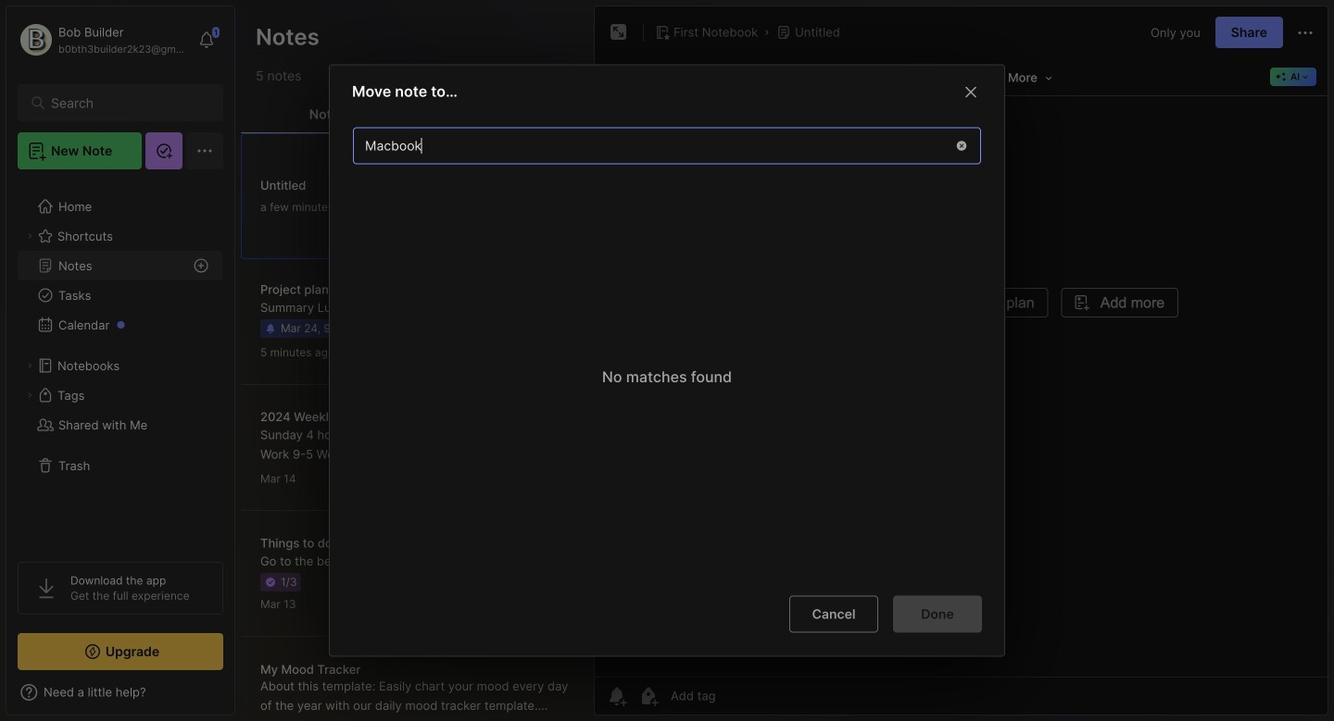 Task type: describe. For each thing, give the bounding box(es) containing it.
expand note image
[[608, 21, 630, 44]]

note window element
[[594, 6, 1329, 716]]

task image
[[634, 64, 660, 90]]

main element
[[0, 0, 241, 722]]

font family image
[[863, 65, 947, 89]]

calendar event image
[[663, 64, 689, 90]]

expand tags image
[[24, 390, 35, 401]]

Find a location… text field
[[354, 131, 943, 161]]

Note Editor text field
[[595, 95, 1328, 677]]

add tag image
[[637, 686, 660, 708]]

Search text field
[[51, 95, 199, 112]]

expand notebooks image
[[24, 360, 35, 372]]



Task type: locate. For each thing, give the bounding box(es) containing it.
add a reminder image
[[606, 686, 628, 708]]

tree inside main element
[[6, 181, 234, 546]]

close image
[[960, 81, 982, 103]]

Find a location field
[[344, 118, 991, 582]]

more image
[[1003, 65, 1058, 89]]

font size image
[[952, 65, 998, 89]]

tree
[[6, 181, 234, 546]]

tab list
[[241, 96, 588, 133]]

none search field inside main element
[[51, 92, 199, 114]]

None search field
[[51, 92, 199, 114]]



Task type: vqa. For each thing, say whether or not it's contained in the screenshot.
NEW
no



